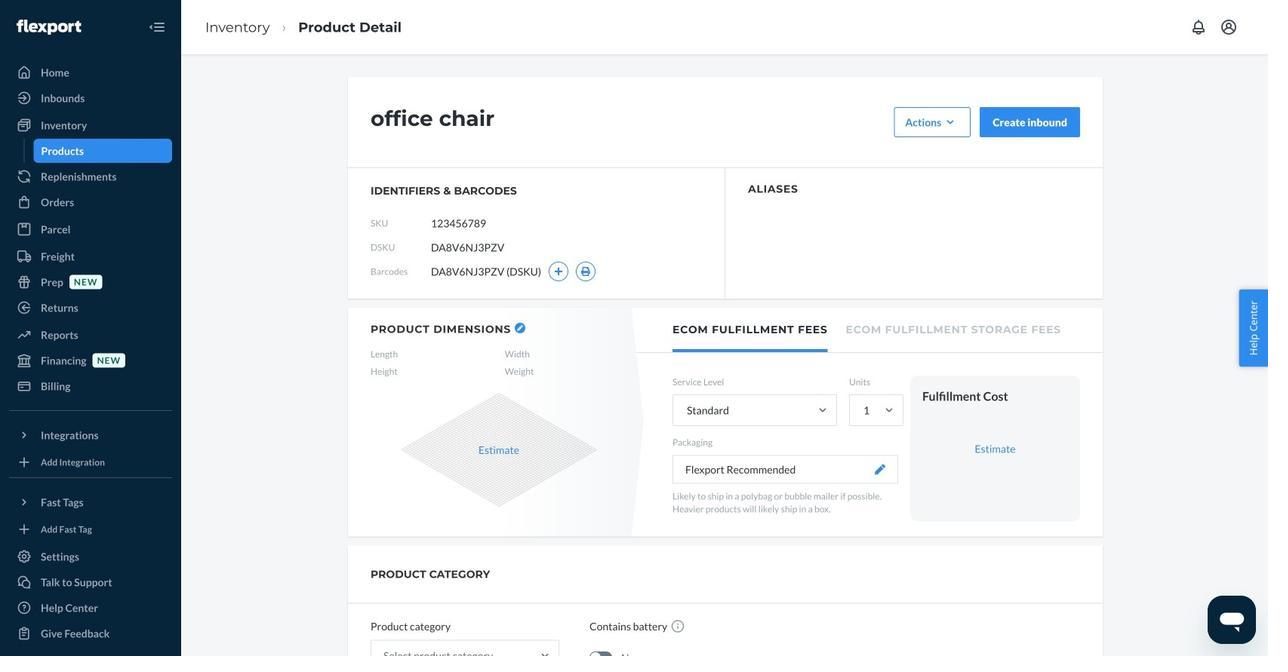 Task type: vqa. For each thing, say whether or not it's contained in the screenshot.
TEXT BOX
yes



Task type: describe. For each thing, give the bounding box(es) containing it.
close navigation image
[[148, 18, 166, 36]]

plus image
[[554, 267, 563, 276]]

breadcrumbs navigation
[[193, 5, 414, 49]]

open account menu image
[[1220, 18, 1238, 36]]

open notifications image
[[1190, 18, 1208, 36]]

1 tab from the left
[[673, 308, 828, 353]]



Task type: locate. For each thing, give the bounding box(es) containing it.
print image
[[581, 267, 591, 276]]

None text field
[[431, 209, 543, 238]]

pen image
[[875, 465, 886, 475]]

tab
[[673, 308, 828, 353], [846, 308, 1061, 350]]

tab list
[[637, 308, 1103, 353]]

2 tab from the left
[[846, 308, 1061, 350]]

flexport logo image
[[17, 20, 81, 35]]

pencil alt image
[[517, 325, 523, 331]]

1 horizontal spatial tab
[[846, 308, 1061, 350]]

0 horizontal spatial tab
[[673, 308, 828, 353]]



